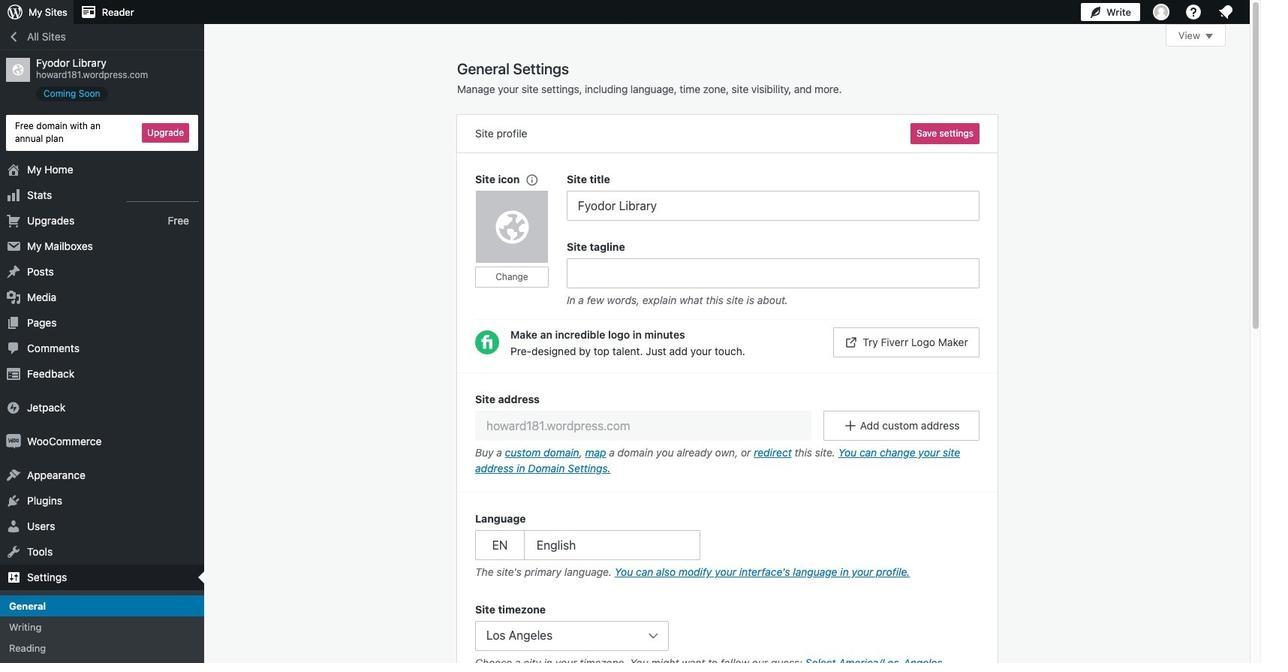 Task type: vqa. For each thing, say whether or not it's contained in the screenshot.
text box
yes



Task type: describe. For each thing, give the bounding box(es) containing it.
help image
[[1185, 3, 1203, 21]]

my profile image
[[1154, 4, 1170, 20]]

1 img image from the top
[[6, 400, 21, 415]]

manage your notifications image
[[1217, 3, 1235, 21]]

2 img image from the top
[[6, 434, 21, 449]]



Task type: locate. For each thing, give the bounding box(es) containing it.
1 vertical spatial img image
[[6, 434, 21, 449]]

img image
[[6, 400, 21, 415], [6, 434, 21, 449]]

0 vertical spatial img image
[[6, 400, 21, 415]]

None text field
[[567, 258, 980, 288], [475, 411, 812, 441], [567, 258, 980, 288], [475, 411, 812, 441]]

None text field
[[567, 191, 980, 221]]

main content
[[457, 24, 1226, 663]]

closed image
[[1206, 34, 1214, 39]]

group
[[475, 171, 567, 312], [567, 171, 980, 221], [567, 239, 980, 312], [457, 373, 998, 493], [475, 511, 980, 584], [475, 602, 980, 663]]

highest hourly views 0 image
[[127, 192, 198, 202]]

more information image
[[525, 172, 538, 186]]

fiverr small logo image
[[475, 330, 499, 354]]



